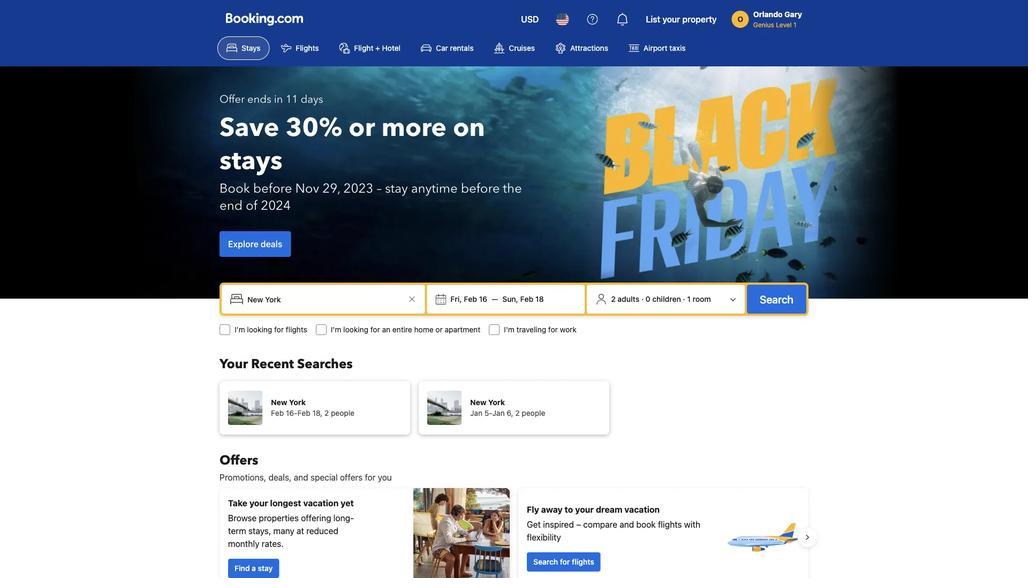 Task type: locate. For each thing, give the bounding box(es) containing it.
for inside region
[[560, 558, 570, 567]]

new for jan
[[471, 398, 487, 407]]

end
[[220, 197, 243, 215]]

0 vertical spatial and
[[294, 473, 308, 483]]

1 horizontal spatial ·
[[683, 295, 686, 304]]

0 horizontal spatial vacation
[[304, 499, 339, 509]]

stay
[[385, 180, 408, 197], [258, 565, 273, 573]]

offer ends in 11 days save 30% or more on stays book before nov 29, 2023 – stay anytime before the end of 2024
[[220, 92, 522, 215]]

2 inside the new york jan 5-jan 6, 2 people
[[516, 409, 520, 418]]

or inside offer ends in 11 days save 30% or more on stays book before nov 29, 2023 – stay anytime before the end of 2024
[[349, 110, 375, 145]]

traveling
[[517, 326, 547, 334]]

1 horizontal spatial people
[[522, 409, 546, 418]]

1 horizontal spatial jan
[[493, 409, 505, 418]]

1 horizontal spatial your
[[576, 505, 594, 515]]

for left work
[[549, 326, 558, 334]]

1 horizontal spatial and
[[620, 520, 635, 530]]

1 jan from the left
[[471, 409, 483, 418]]

new york jan 5-jan 6, 2 people
[[471, 398, 546, 418]]

flight
[[354, 44, 374, 53]]

stay inside offer ends in 11 days save 30% or more on stays book before nov 29, 2023 – stay anytime before the end of 2024
[[385, 180, 408, 197]]

1 vertical spatial and
[[620, 520, 635, 530]]

your recent searches
[[220, 356, 353, 373]]

0 vertical spatial flights
[[286, 326, 307, 334]]

york up 5-
[[489, 398, 505, 407]]

for inside offers promotions, deals, and special offers for you
[[365, 473, 376, 483]]

york inside new york feb 16-feb 18, 2 people
[[289, 398, 306, 407]]

your
[[663, 14, 681, 24], [250, 499, 268, 509], [576, 505, 594, 515]]

1 horizontal spatial before
[[461, 180, 500, 197]]

before left nov
[[253, 180, 292, 197]]

0 horizontal spatial york
[[289, 398, 306, 407]]

adults
[[618, 295, 640, 304]]

gary
[[785, 10, 803, 19]]

your for take
[[250, 499, 268, 509]]

york up 16-
[[289, 398, 306, 407]]

6,
[[507, 409, 514, 418]]

your
[[220, 356, 248, 373]]

0 horizontal spatial and
[[294, 473, 308, 483]]

2 · from the left
[[683, 295, 686, 304]]

0 horizontal spatial your
[[250, 499, 268, 509]]

for up recent
[[274, 326, 284, 334]]

2 right 6,
[[516, 409, 520, 418]]

—
[[492, 295, 499, 304]]

0 horizontal spatial new
[[271, 398, 287, 407]]

1 horizontal spatial york
[[489, 398, 505, 407]]

a
[[252, 565, 256, 573]]

1 vertical spatial flights
[[659, 520, 683, 530]]

jan left 5-
[[471, 409, 483, 418]]

2 new from the left
[[471, 398, 487, 407]]

jan
[[471, 409, 483, 418], [493, 409, 505, 418]]

flights inside the fly away to your dream vacation get inspired – compare and book flights with flexibility
[[659, 520, 683, 530]]

fri,
[[451, 295, 462, 304]]

browse
[[228, 514, 257, 524]]

yet
[[341, 499, 354, 509]]

1 down gary
[[794, 21, 797, 28]]

1 horizontal spatial i'm
[[504, 326, 515, 334]]

deals
[[261, 239, 283, 249]]

people for jan 5-jan 6, 2 people
[[522, 409, 546, 418]]

stay inside region
[[258, 565, 273, 573]]

feb left 18
[[521, 295, 534, 304]]

2 jan from the left
[[493, 409, 505, 418]]

0 horizontal spatial –
[[377, 180, 382, 197]]

entire
[[393, 326, 413, 334]]

people inside new york feb 16-feb 18, 2 people
[[331, 409, 355, 418]]

save
[[220, 110, 279, 145]]

2 looking from the left
[[344, 326, 369, 334]]

for down flexibility
[[560, 558, 570, 567]]

1 vertical spatial stay
[[258, 565, 273, 573]]

0 horizontal spatial stay
[[258, 565, 273, 573]]

1 vertical spatial –
[[577, 520, 581, 530]]

flights
[[286, 326, 307, 334], [659, 520, 683, 530], [572, 558, 595, 567]]

1 horizontal spatial 2
[[516, 409, 520, 418]]

1 horizontal spatial vacation
[[625, 505, 660, 515]]

level
[[777, 21, 792, 28]]

for
[[274, 326, 284, 334], [371, 326, 380, 334], [549, 326, 558, 334], [365, 473, 376, 483], [560, 558, 570, 567]]

1 i'm from the left
[[331, 326, 342, 334]]

1 horizontal spatial search
[[760, 293, 794, 306]]

region containing take your longest vacation yet
[[211, 484, 818, 579]]

people right 18,
[[331, 409, 355, 418]]

0 vertical spatial –
[[377, 180, 382, 197]]

nov
[[296, 180, 320, 197]]

i'm down where are you going? field
[[331, 326, 342, 334]]

before
[[253, 180, 292, 197], [461, 180, 500, 197]]

booking.com image
[[226, 13, 303, 26]]

2 i'm from the left
[[504, 326, 515, 334]]

i'm left the traveling
[[504, 326, 515, 334]]

vacation up offering
[[304, 499, 339, 509]]

0 vertical spatial search
[[760, 293, 794, 306]]

stay right 2023
[[385, 180, 408, 197]]

people
[[331, 409, 355, 418], [522, 409, 546, 418]]

looking right i'm
[[247, 326, 272, 334]]

1 vertical spatial or
[[436, 326, 443, 334]]

0 horizontal spatial ·
[[642, 295, 644, 304]]

1 new from the left
[[271, 398, 287, 407]]

longest
[[270, 499, 301, 509]]

with
[[685, 520, 701, 530]]

and right "deals,"
[[294, 473, 308, 483]]

0 vertical spatial or
[[349, 110, 375, 145]]

1 horizontal spatial 1
[[794, 21, 797, 28]]

– right the inspired on the bottom right of page
[[577, 520, 581, 530]]

1 horizontal spatial looking
[[344, 326, 369, 334]]

search for flights
[[534, 558, 595, 567]]

0 horizontal spatial looking
[[247, 326, 272, 334]]

york
[[289, 398, 306, 407], [489, 398, 505, 407]]

1 vertical spatial search
[[534, 558, 558, 567]]

0 horizontal spatial 2
[[325, 409, 329, 418]]

0 horizontal spatial search
[[534, 558, 558, 567]]

your right the take
[[250, 499, 268, 509]]

stay right a
[[258, 565, 273, 573]]

your inside take your longest vacation yet browse properties offering long- term stays, many at reduced monthly rates.
[[250, 499, 268, 509]]

explore
[[228, 239, 259, 249]]

flights up your recent searches
[[286, 326, 307, 334]]

2 horizontal spatial your
[[663, 14, 681, 24]]

york inside the new york jan 5-jan 6, 2 people
[[489, 398, 505, 407]]

1 horizontal spatial new
[[471, 398, 487, 407]]

offer
[[220, 92, 245, 107]]

book
[[637, 520, 656, 530]]

2 left "adults"
[[612, 295, 616, 304]]

your for list
[[663, 14, 681, 24]]

and left "book"
[[620, 520, 635, 530]]

an
[[382, 326, 391, 334]]

2 inside button
[[612, 295, 616, 304]]

1 people from the left
[[331, 409, 355, 418]]

1 horizontal spatial stay
[[385, 180, 408, 197]]

your right to
[[576, 505, 594, 515]]

0 horizontal spatial i'm
[[331, 326, 342, 334]]

new inside new york feb 16-feb 18, 2 people
[[271, 398, 287, 407]]

region
[[211, 484, 818, 579]]

1 york from the left
[[289, 398, 306, 407]]

2 horizontal spatial flights
[[659, 520, 683, 530]]

your right list
[[663, 14, 681, 24]]

2 vertical spatial flights
[[572, 558, 595, 567]]

vacation up "book"
[[625, 505, 660, 515]]

2 inside new york feb 16-feb 18, 2 people
[[325, 409, 329, 418]]

looking for i'm
[[344, 326, 369, 334]]

16-
[[286, 409, 298, 418]]

looking left an
[[344, 326, 369, 334]]

0 horizontal spatial 1
[[688, 295, 691, 304]]

away
[[542, 505, 563, 515]]

1 horizontal spatial or
[[436, 326, 443, 334]]

0 vertical spatial 1
[[794, 21, 797, 28]]

2 right 18,
[[325, 409, 329, 418]]

0 horizontal spatial flights
[[286, 326, 307, 334]]

flights
[[296, 44, 319, 53]]

1 horizontal spatial flights
[[572, 558, 595, 567]]

fly away to your dream vacation image
[[726, 501, 801, 576]]

work
[[560, 326, 577, 334]]

offers promotions, deals, and special offers for you
[[220, 452, 392, 483]]

many
[[274, 527, 295, 537]]

people for feb 16-feb 18, 2 people
[[331, 409, 355, 418]]

1 looking from the left
[[247, 326, 272, 334]]

0 horizontal spatial before
[[253, 180, 292, 197]]

new up 16-
[[271, 398, 287, 407]]

vacation inside the fly away to your dream vacation get inspired – compare and book flights with flexibility
[[625, 505, 660, 515]]

anytime
[[411, 180, 458, 197]]

people right 6,
[[522, 409, 546, 418]]

reduced
[[307, 527, 339, 537]]

2 horizontal spatial 2
[[612, 295, 616, 304]]

car rentals
[[436, 44, 474, 53]]

0 horizontal spatial jan
[[471, 409, 483, 418]]

usd button
[[515, 6, 546, 32]]

· left 0
[[642, 295, 644, 304]]

search inside button
[[760, 293, 794, 306]]

term
[[228, 527, 246, 537]]

flights down compare
[[572, 558, 595, 567]]

1 vertical spatial 1
[[688, 295, 691, 304]]

1 left room
[[688, 295, 691, 304]]

– right 2023
[[377, 180, 382, 197]]

for left you
[[365, 473, 376, 483]]

5-
[[485, 409, 493, 418]]

new up 5-
[[471, 398, 487, 407]]

days
[[301, 92, 323, 107]]

– inside the fly away to your dream vacation get inspired – compare and book flights with flexibility
[[577, 520, 581, 530]]

0 horizontal spatial or
[[349, 110, 375, 145]]

1 before from the left
[[253, 180, 292, 197]]

jan left 6,
[[493, 409, 505, 418]]

new inside the new york jan 5-jan 6, 2 people
[[471, 398, 487, 407]]

take
[[228, 499, 248, 509]]

·
[[642, 295, 644, 304], [683, 295, 686, 304]]

promotions,
[[220, 473, 266, 483]]

i'm for i'm traveling for work
[[504, 326, 515, 334]]

taxis
[[670, 44, 686, 53]]

–
[[377, 180, 382, 197], [577, 520, 581, 530]]

fri, feb 16 button
[[447, 290, 492, 309]]

i'm
[[331, 326, 342, 334], [504, 326, 515, 334]]

11
[[286, 92, 298, 107]]

for for work
[[549, 326, 558, 334]]

0 horizontal spatial people
[[331, 409, 355, 418]]

or right home
[[436, 326, 443, 334]]

looking
[[247, 326, 272, 334], [344, 326, 369, 334]]

stays
[[242, 44, 261, 53]]

1 horizontal spatial –
[[577, 520, 581, 530]]

hotel
[[382, 44, 401, 53]]

new
[[271, 398, 287, 407], [471, 398, 487, 407]]

or
[[349, 110, 375, 145], [436, 326, 443, 334]]

flights left with
[[659, 520, 683, 530]]

for left an
[[371, 326, 380, 334]]

before left the
[[461, 180, 500, 197]]

2 people from the left
[[522, 409, 546, 418]]

0 vertical spatial stay
[[385, 180, 408, 197]]

people inside the new york jan 5-jan 6, 2 people
[[522, 409, 546, 418]]

search inside region
[[534, 558, 558, 567]]

2 york from the left
[[489, 398, 505, 407]]

and
[[294, 473, 308, 483], [620, 520, 635, 530]]

flexibility
[[527, 533, 562, 543]]

· right children
[[683, 295, 686, 304]]

or right 30%
[[349, 110, 375, 145]]

1 inside the orlando gary genius level 1
[[794, 21, 797, 28]]

2
[[612, 295, 616, 304], [325, 409, 329, 418], [516, 409, 520, 418]]



Task type: describe. For each thing, give the bounding box(es) containing it.
explore deals
[[228, 239, 283, 249]]

looking for i'm
[[247, 326, 272, 334]]

usd
[[522, 14, 539, 24]]

and inside the fly away to your dream vacation get inspired – compare and book flights with flexibility
[[620, 520, 635, 530]]

i'm for i'm looking for an entire home or apartment
[[331, 326, 342, 334]]

on
[[453, 110, 485, 145]]

your inside the fly away to your dream vacation get inspired – compare and book flights with flexibility
[[576, 505, 594, 515]]

29,
[[323, 180, 341, 197]]

i'm
[[235, 326, 245, 334]]

stays link
[[218, 36, 270, 60]]

search for search for flights
[[534, 558, 558, 567]]

o
[[738, 15, 744, 24]]

– inside offer ends in 11 days save 30% or more on stays book before nov 29, 2023 – stay anytime before the end of 2024
[[377, 180, 382, 197]]

new for feb
[[271, 398, 287, 407]]

deals,
[[269, 473, 292, 483]]

children
[[653, 295, 682, 304]]

york for 5-
[[489, 398, 505, 407]]

feb left 18,
[[298, 409, 311, 418]]

i'm traveling for work
[[504, 326, 577, 334]]

2 for new york feb 16-feb 18, 2 people
[[325, 409, 329, 418]]

airport
[[644, 44, 668, 53]]

list your property link
[[640, 6, 724, 32]]

fly away to your dream vacation get inspired – compare and book flights with flexibility
[[527, 505, 701, 543]]

18,
[[313, 409, 323, 418]]

the
[[503, 180, 522, 197]]

room
[[693, 295, 712, 304]]

offering
[[301, 514, 331, 524]]

16
[[479, 295, 488, 304]]

more
[[382, 110, 447, 145]]

get
[[527, 520, 541, 530]]

sun, feb 18 button
[[499, 290, 549, 309]]

take your longest vacation yet browse properties offering long- term stays, many at reduced monthly rates.
[[228, 499, 354, 550]]

fri, feb 16 — sun, feb 18
[[451, 295, 544, 304]]

attractions link
[[547, 36, 618, 60]]

orlando gary genius level 1
[[754, 10, 803, 28]]

car rentals link
[[412, 36, 483, 60]]

0
[[646, 295, 651, 304]]

explore deals link
[[220, 232, 291, 257]]

fly
[[527, 505, 540, 515]]

feb left 16-
[[271, 409, 284, 418]]

find
[[235, 565, 250, 573]]

inspired
[[543, 520, 574, 530]]

flight + hotel
[[354, 44, 401, 53]]

recent
[[251, 356, 294, 373]]

i'm looking for an entire home or apartment
[[331, 326, 481, 334]]

2 for new york jan 5-jan 6, 2 people
[[516, 409, 520, 418]]

search for search
[[760, 293, 794, 306]]

property
[[683, 14, 717, 24]]

Where are you going? field
[[243, 290, 406, 309]]

offers
[[220, 452, 258, 470]]

1 inside button
[[688, 295, 691, 304]]

attractions
[[571, 44, 609, 53]]

car
[[436, 44, 448, 53]]

stays,
[[249, 527, 271, 537]]

monthly
[[228, 539, 260, 550]]

search for flights link
[[527, 553, 601, 572]]

long-
[[334, 514, 354, 524]]

2023
[[344, 180, 374, 197]]

flights link
[[272, 36, 328, 60]]

for for flights
[[274, 326, 284, 334]]

and inside offers promotions, deals, and special offers for you
[[294, 473, 308, 483]]

your account menu orlando gary genius level 1 element
[[732, 5, 807, 29]]

airport taxis
[[644, 44, 686, 53]]

list your property
[[647, 14, 717, 24]]

york for 16-
[[289, 398, 306, 407]]

airport taxis link
[[620, 36, 695, 60]]

stays
[[220, 144, 283, 179]]

find a stay
[[235, 565, 273, 573]]

new york feb 16-feb 18, 2 people
[[271, 398, 355, 418]]

find a stay link
[[228, 559, 279, 579]]

2 adults · 0 children · 1 room button
[[592, 289, 741, 310]]

+
[[376, 44, 380, 53]]

sun,
[[503, 295, 519, 304]]

vacation inside take your longest vacation yet browse properties offering long- term stays, many at reduced monthly rates.
[[304, 499, 339, 509]]

for for an
[[371, 326, 380, 334]]

dream
[[596, 505, 623, 515]]

ends
[[248, 92, 272, 107]]

take your longest vacation yet image
[[414, 489, 510, 579]]

orlando
[[754, 10, 783, 19]]

apartment
[[445, 326, 481, 334]]

special
[[311, 473, 338, 483]]

at
[[297, 527, 304, 537]]

2 before from the left
[[461, 180, 500, 197]]

feb left 16
[[464, 295, 477, 304]]

flight + hotel link
[[330, 36, 410, 60]]

search button
[[748, 285, 807, 314]]

compare
[[584, 520, 618, 530]]

you
[[378, 473, 392, 483]]

i'm looking for flights
[[235, 326, 307, 334]]

book
[[220, 180, 250, 197]]

2024
[[261, 197, 291, 215]]

searches
[[297, 356, 353, 373]]

rentals
[[450, 44, 474, 53]]

home
[[415, 326, 434, 334]]

cruises link
[[485, 36, 544, 60]]

1 · from the left
[[642, 295, 644, 304]]

properties
[[259, 514, 299, 524]]



Task type: vqa. For each thing, say whether or not it's contained in the screenshot.
second 'Hotel' from left
no



